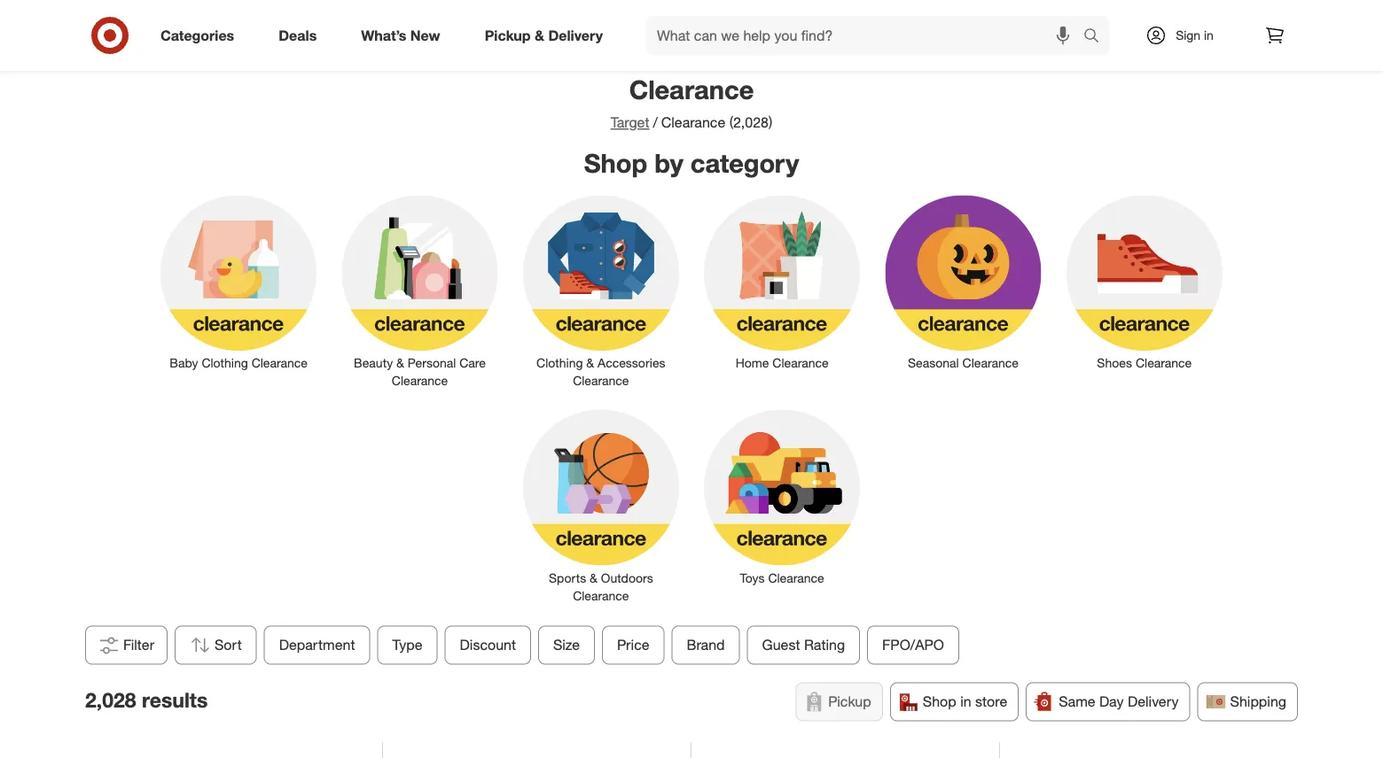 Task type: locate. For each thing, give the bounding box(es) containing it.
top
[[635, 30, 654, 45]]

in for shop
[[960, 694, 971, 711]]

& right sports
[[590, 570, 598, 586]]

save
[[587, 30, 614, 45]]

clothing left accessories
[[536, 356, 583, 371]]

&
[[535, 27, 544, 44], [685, 30, 692, 45], [396, 356, 404, 371], [586, 356, 594, 371], [590, 570, 598, 586]]

shoes
[[1097, 356, 1132, 371]]

deals link
[[264, 16, 339, 55]]

1 horizontal spatial in
[[1204, 27, 1214, 43]]

& inside "sports & outdoors clearance"
[[590, 570, 598, 586]]

& for sports & outdoors clearance
[[590, 570, 598, 586]]

& inside beauty & personal care clearance
[[396, 356, 404, 371]]

0 vertical spatial shop
[[584, 147, 647, 179]]

1 clothing from the left
[[202, 356, 248, 371]]

what's new link
[[346, 16, 462, 55]]

pickup right the new
[[485, 27, 531, 44]]

1 vertical spatial deals
[[279, 27, 317, 44]]

sports & outdoors clearance
[[549, 570, 653, 604]]

1 vertical spatial in
[[960, 694, 971, 711]]

clothing & accessories clearance
[[536, 356, 665, 389]]

& inside score incredible black friday deals now save on top gifts & find new deals each week.
[[685, 30, 692, 45]]

1 vertical spatial delivery
[[1128, 694, 1179, 711]]

guest rating button
[[747, 626, 860, 665]]

deals up week.
[[825, 5, 871, 26]]

clearance inside beauty & personal care clearance
[[392, 373, 448, 389]]

outdoors
[[601, 570, 653, 586]]

personal
[[408, 356, 456, 371]]

& left accessories
[[586, 356, 594, 371]]

0 horizontal spatial shop
[[584, 147, 647, 179]]

in
[[1204, 27, 1214, 43], [960, 694, 971, 711]]

0 horizontal spatial in
[[960, 694, 971, 711]]

clearance inside "clothing & accessories clearance"
[[573, 373, 629, 389]]

in right the sign
[[1204, 27, 1214, 43]]

accessories
[[598, 356, 665, 371]]

sports & outdoors clearance link
[[510, 406, 692, 605]]

delivery inside button
[[1128, 694, 1179, 711]]

results
[[142, 688, 208, 713]]

deals inside score incredible black friday deals now save on top gifts & find new deals each week.
[[825, 5, 871, 26]]

deals
[[825, 5, 871, 26], [279, 27, 317, 44]]

0 vertical spatial pickup
[[485, 27, 531, 44]]

store
[[975, 694, 1007, 711]]

& right beauty
[[396, 356, 404, 371]]

0 horizontal spatial delivery
[[548, 27, 603, 44]]

new
[[720, 30, 743, 45]]

pickup
[[485, 27, 531, 44], [828, 694, 871, 711]]

home clearance
[[736, 356, 829, 371]]

2 clothing from the left
[[536, 356, 583, 371]]

delivery down the score
[[548, 27, 603, 44]]

delivery for pickup & delivery
[[548, 27, 603, 44]]

clothing right baby
[[202, 356, 248, 371]]

week.
[[810, 30, 843, 45]]

0 horizontal spatial clothing
[[202, 356, 248, 371]]

shoes clearance link
[[1054, 192, 1235, 373]]

shop left store
[[923, 694, 956, 711]]

what's
[[361, 27, 406, 44]]

1 horizontal spatial clothing
[[536, 356, 583, 371]]

shop by category
[[584, 147, 799, 179]]

sort button
[[175, 626, 257, 665]]

toys
[[740, 570, 765, 586]]

size button
[[538, 626, 595, 665]]

pickup inside button
[[828, 694, 871, 711]]

1 horizontal spatial deals
[[825, 5, 871, 26]]

pickup & delivery link
[[470, 16, 625, 55]]

score
[[587, 5, 634, 26]]

baby clothing clearance link
[[148, 192, 329, 373]]

& for clothing & accessories clearance
[[586, 356, 594, 371]]

shipping button
[[1197, 683, 1298, 722]]

shop for shop by category
[[584, 147, 647, 179]]

0 horizontal spatial pickup
[[485, 27, 531, 44]]

delivery
[[548, 27, 603, 44], [1128, 694, 1179, 711]]

& left save
[[535, 27, 544, 44]]

shop down 'target'
[[584, 147, 647, 179]]

1 horizontal spatial delivery
[[1128, 694, 1179, 711]]

now
[[875, 5, 909, 26]]

each
[[780, 30, 807, 45]]

score incredible black friday deals now save on top gifts & find new deals each week.
[[587, 5, 909, 45]]

department button
[[264, 626, 370, 665]]

filter
[[123, 637, 154, 654]]

1 vertical spatial pickup
[[828, 694, 871, 711]]

0 vertical spatial delivery
[[548, 27, 603, 44]]

in inside button
[[960, 694, 971, 711]]

1 vertical spatial shop
[[923, 694, 956, 711]]

toys clearance link
[[692, 406, 873, 587]]

& inside "clothing & accessories clearance"
[[586, 356, 594, 371]]

brand button
[[672, 626, 740, 665]]

0 vertical spatial in
[[1204, 27, 1214, 43]]

discount
[[460, 637, 516, 654]]

guest
[[762, 637, 800, 654]]

shop inside button
[[923, 694, 956, 711]]

shoes clearance
[[1097, 356, 1192, 371]]

pickup down rating
[[828, 694, 871, 711]]

home clearance link
[[692, 192, 873, 373]]

target
[[611, 114, 649, 131]]

deals left what's
[[279, 27, 317, 44]]

in left store
[[960, 694, 971, 711]]

0 vertical spatial deals
[[825, 5, 871, 26]]

& left find
[[685, 30, 692, 45]]

delivery right day
[[1128, 694, 1179, 711]]

1 horizontal spatial shop
[[923, 694, 956, 711]]

sports
[[549, 570, 586, 586]]

1 horizontal spatial pickup
[[828, 694, 871, 711]]

clothing
[[202, 356, 248, 371], [536, 356, 583, 371]]

friday
[[772, 5, 821, 26]]

what's new
[[361, 27, 440, 44]]



Task type: vqa. For each thing, say whether or not it's contained in the screenshot.
Toys Clearance link
yes



Task type: describe. For each thing, give the bounding box(es) containing it.
brand
[[687, 637, 725, 654]]

0 horizontal spatial deals
[[279, 27, 317, 44]]

guest rating
[[762, 637, 845, 654]]

pickup for pickup
[[828, 694, 871, 711]]

& for pickup & delivery
[[535, 27, 544, 44]]

by
[[655, 147, 683, 179]]

gifts
[[657, 30, 681, 45]]

category
[[690, 147, 799, 179]]

(2,028)
[[729, 114, 772, 131]]

price button
[[602, 626, 665, 665]]

department
[[279, 637, 355, 654]]

type button
[[377, 626, 438, 665]]

categories
[[160, 27, 234, 44]]

home
[[736, 356, 769, 371]]

pickup button
[[796, 683, 883, 722]]

sort
[[215, 637, 242, 654]]

same day delivery button
[[1026, 683, 1190, 722]]

same day delivery
[[1059, 694, 1179, 711]]

in for sign
[[1204, 27, 1214, 43]]

clearance inside "sports & outdoors clearance"
[[573, 588, 629, 604]]

toys clearance
[[740, 570, 824, 586]]

seasonal clearance
[[908, 356, 1019, 371]]

shipping
[[1230, 694, 1286, 711]]

care
[[459, 356, 486, 371]]

target link
[[611, 114, 649, 131]]

fpo/apo
[[882, 637, 944, 654]]

clothing inside "clothing & accessories clearance"
[[536, 356, 583, 371]]

delivery for same day delivery
[[1128, 694, 1179, 711]]

/
[[653, 114, 658, 131]]

type
[[392, 637, 423, 654]]

shop in store button
[[890, 683, 1019, 722]]

clothing & accessories clearance link
[[510, 192, 692, 390]]

seasonal clearance link
[[873, 192, 1054, 373]]

sign in link
[[1130, 16, 1241, 55]]

beauty & personal care clearance link
[[329, 192, 510, 390]]

discount button
[[445, 626, 531, 665]]

baby
[[170, 356, 198, 371]]

fpo/apo button
[[867, 626, 959, 665]]

sign
[[1176, 27, 1201, 43]]

beauty
[[354, 356, 393, 371]]

on
[[618, 30, 632, 45]]

baby clothing clearance
[[170, 356, 308, 371]]

sign in
[[1176, 27, 1214, 43]]

categories link
[[145, 16, 256, 55]]

search button
[[1075, 16, 1118, 59]]

size
[[553, 637, 580, 654]]

clearance target / clearance (2,028)
[[611, 74, 772, 131]]

black
[[722, 5, 767, 26]]

2,028 results
[[85, 688, 208, 713]]

same
[[1059, 694, 1095, 711]]

pickup for pickup & delivery
[[485, 27, 531, 44]]

shop for shop in store
[[923, 694, 956, 711]]

rating
[[804, 637, 845, 654]]

search
[[1075, 28, 1118, 46]]

shop in store
[[923, 694, 1007, 711]]

price
[[617, 637, 650, 654]]

deals
[[746, 30, 776, 45]]

find
[[696, 30, 717, 45]]

seasonal
[[908, 356, 959, 371]]

day
[[1099, 694, 1124, 711]]

new
[[410, 27, 440, 44]]

incredible
[[639, 5, 718, 26]]

2,028
[[85, 688, 136, 713]]

What can we help you find? suggestions appear below search field
[[646, 16, 1088, 55]]

& for beauty & personal care clearance
[[396, 356, 404, 371]]

filter button
[[85, 626, 168, 665]]

beauty & personal care clearance
[[354, 356, 486, 389]]

pickup & delivery
[[485, 27, 603, 44]]



